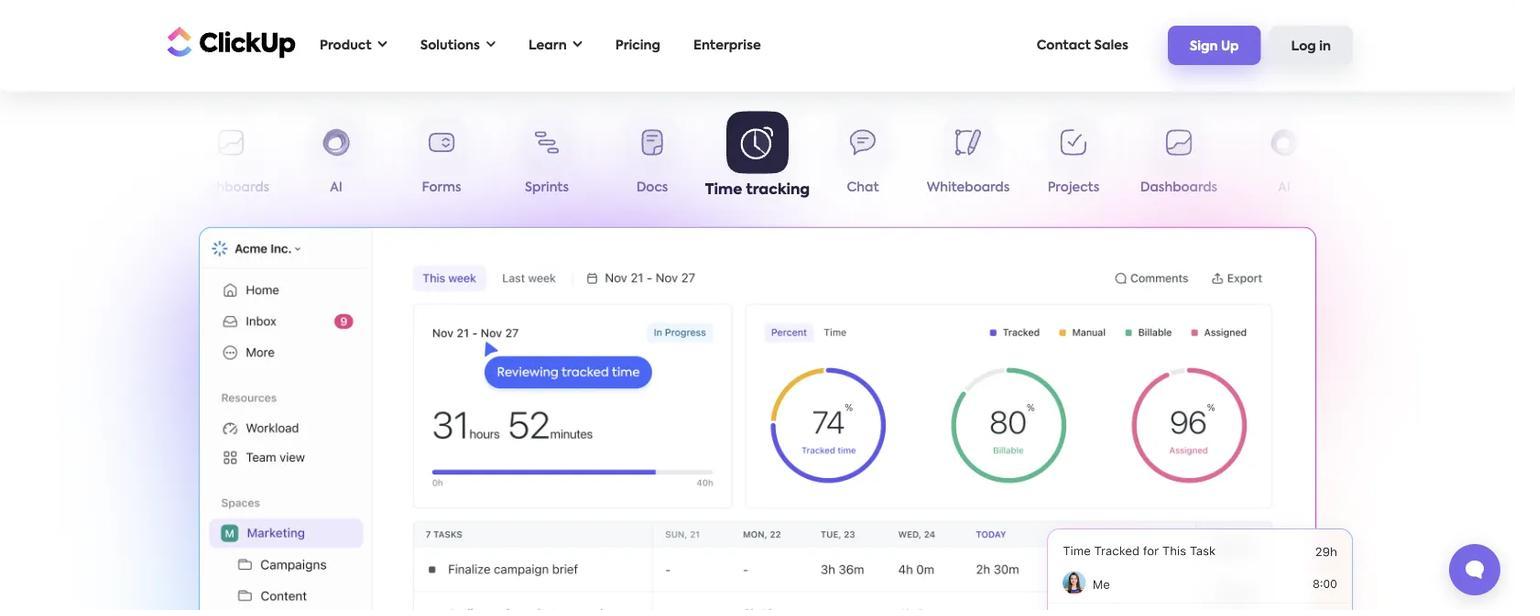 Task type: describe. For each thing, give the bounding box(es) containing it.
log in
[[1291, 40, 1331, 53]]

whiteboards
[[927, 181, 1010, 194]]

2 dashboards button from the left
[[1126, 117, 1232, 202]]

learn button
[[519, 27, 592, 64]]

1 projects button from the left
[[73, 117, 178, 202]]

sign up button
[[1168, 26, 1261, 65]]

dashboards for second dashboards button from right
[[192, 181, 269, 194]]

solutions button
[[411, 27, 505, 64]]

2 projects from the left
[[1048, 181, 1100, 194]]

sign
[[1190, 40, 1218, 53]]

2 forms button from the left
[[1337, 117, 1442, 202]]

enterprise link
[[684, 27, 770, 64]]

2 ai button from the left
[[1232, 117, 1337, 202]]

1 ai button from the left
[[284, 117, 389, 202]]

learn
[[529, 39, 567, 52]]

dashboards for 1st dashboards button from the right
[[1140, 181, 1218, 194]]

contact
[[1037, 39, 1091, 52]]

chat
[[847, 181, 879, 194]]

sales
[[1094, 39, 1128, 52]]

whiteboards button
[[916, 117, 1021, 202]]

pricing link
[[606, 27, 670, 64]]

enterprise
[[693, 39, 761, 52]]

1 projects from the left
[[100, 181, 151, 194]]

contact sales link
[[1028, 27, 1138, 64]]

in
[[1319, 40, 1331, 53]]

ai for second ai button from the left
[[1278, 181, 1291, 194]]

product
[[320, 39, 372, 52]]

ai for 1st ai button from the left
[[330, 181, 342, 194]]

1 forms from the left
[[422, 181, 461, 194]]



Task type: locate. For each thing, give the bounding box(es) containing it.
product button
[[311, 27, 396, 64]]

0 horizontal spatial ai
[[330, 181, 342, 194]]

0 horizontal spatial ai button
[[284, 117, 389, 202]]

1 horizontal spatial ai
[[1278, 181, 1291, 194]]

sprints
[[525, 181, 569, 194]]

1 horizontal spatial dashboards
[[1140, 181, 1218, 194]]

forms button
[[389, 117, 494, 202], [1337, 117, 1442, 202]]

time
[[705, 182, 742, 197]]

time tracking image
[[199, 227, 1317, 610], [987, 508, 1376, 610]]

0 horizontal spatial forms
[[422, 181, 461, 194]]

clickup image
[[162, 25, 296, 59]]

docs
[[636, 181, 668, 194]]

time tracking
[[705, 182, 810, 197]]

1 dashboards button from the left
[[178, 117, 284, 202]]

contact sales
[[1037, 39, 1128, 52]]

tracking
[[746, 182, 810, 197]]

0 horizontal spatial dashboards button
[[178, 117, 284, 202]]

time tracking button
[[705, 111, 810, 202]]

0 horizontal spatial projects button
[[73, 117, 178, 202]]

2 forms from the left
[[1370, 181, 1409, 194]]

1 horizontal spatial ai button
[[1232, 117, 1337, 202]]

2 dashboards from the left
[[1140, 181, 1218, 194]]

2 projects button from the left
[[1021, 117, 1126, 202]]

2 ai from the left
[[1278, 181, 1291, 194]]

forms
[[422, 181, 461, 194], [1370, 181, 1409, 194]]

sign up
[[1190, 40, 1239, 53]]

1 dashboards from the left
[[192, 181, 269, 194]]

0 horizontal spatial projects
[[100, 181, 151, 194]]

projects button
[[73, 117, 178, 202], [1021, 117, 1126, 202]]

1 horizontal spatial forms button
[[1337, 117, 1442, 202]]

log in link
[[1269, 26, 1353, 65]]

1 horizontal spatial projects
[[1048, 181, 1100, 194]]

sprints button
[[494, 117, 600, 202]]

1 horizontal spatial projects button
[[1021, 117, 1126, 202]]

1 forms button from the left
[[389, 117, 494, 202]]

pricing
[[615, 39, 661, 52]]

solutions
[[420, 39, 480, 52]]

0 horizontal spatial forms button
[[389, 117, 494, 202]]

0 horizontal spatial dashboards
[[192, 181, 269, 194]]

1 horizontal spatial dashboards button
[[1126, 117, 1232, 202]]

1 ai from the left
[[330, 181, 342, 194]]

log
[[1291, 40, 1316, 53]]

projects
[[100, 181, 151, 194], [1048, 181, 1100, 194]]

dashboards button
[[178, 117, 284, 202], [1126, 117, 1232, 202]]

up
[[1221, 40, 1239, 53]]

chat button
[[810, 117, 916, 202]]

ai
[[330, 181, 342, 194], [1278, 181, 1291, 194]]

docs button
[[600, 117, 705, 202]]

dashboards
[[192, 181, 269, 194], [1140, 181, 1218, 194]]

1 horizontal spatial forms
[[1370, 181, 1409, 194]]

ai button
[[284, 117, 389, 202], [1232, 117, 1337, 202]]



Task type: vqa. For each thing, say whether or not it's contained in the screenshot.
solution.
no



